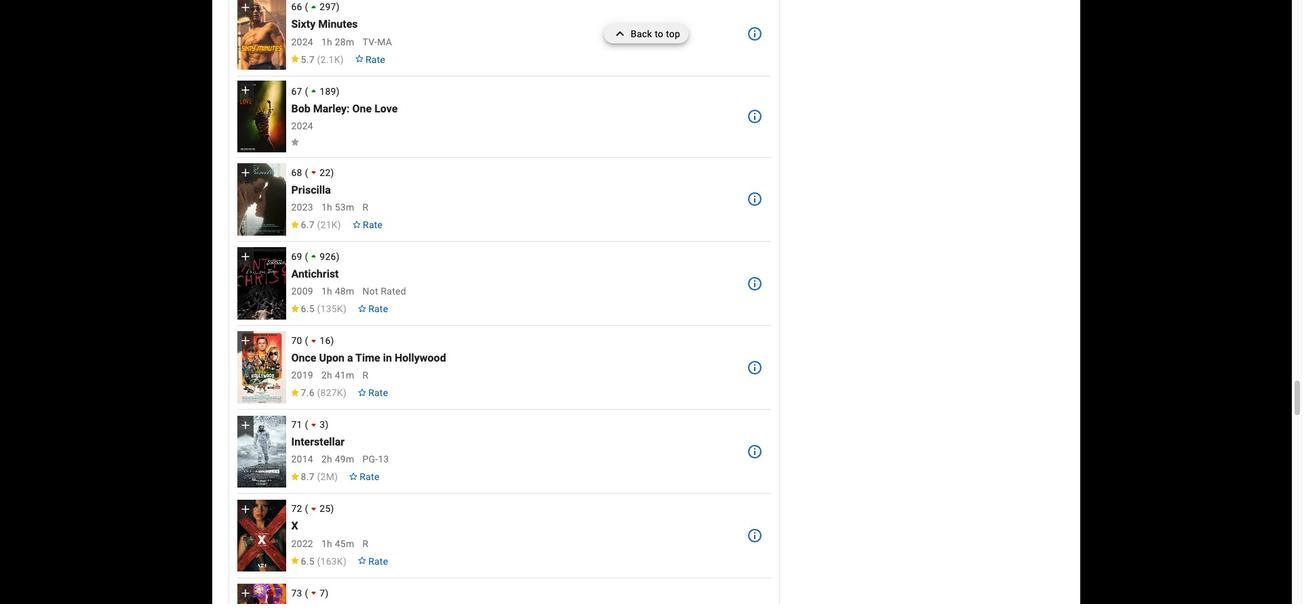 Task type: locate. For each thing, give the bounding box(es) containing it.
2 star inline image from the top
[[290, 221, 299, 229]]

1h 48m
[[321, 286, 354, 297]]

1 vertical spatial arrow drop down image
[[307, 587, 321, 601]]

add image for antichrist
[[238, 250, 252, 264]]

rate button for sixty minutes
[[349, 47, 391, 72]]

group left 2014
[[237, 416, 286, 488]]

1 vertical spatial 2h
[[321, 455, 332, 466]]

star inline image for antichrist
[[290, 305, 299, 313]]

) inside the ranking 72 element
[[331, 504, 334, 515]]

sixty minutes (2024) image
[[237, 0, 286, 70]]

1 add image from the top
[[238, 83, 252, 97]]

r
[[362, 202, 369, 213], [362, 370, 369, 381], [362, 539, 369, 550]]

2 2h from the top
[[321, 455, 332, 466]]

rate for once upon a time in hollywood
[[368, 388, 388, 399]]

back
[[631, 28, 652, 39]]

2 2024 from the top
[[291, 121, 313, 131]]

mia goth in x (2022) image
[[237, 500, 286, 573]]

1 imdb rating: 6.5 element from the top
[[290, 304, 347, 315]]

) down '1h 53m'
[[338, 220, 341, 231]]

rated
[[381, 286, 406, 297]]

( inside the ranking 72 element
[[305, 504, 308, 515]]

( inside ranking 70 element
[[305, 336, 308, 347]]

add image left 71
[[238, 419, 252, 432]]

imdb rating: 6.5 element for x
[[290, 557, 347, 567]]

1 star inline image from the top
[[290, 55, 299, 63]]

tv-
[[362, 36, 377, 47]]

1h for priscilla
[[321, 202, 332, 213]]

1 2h from the top
[[321, 370, 332, 381]]

star border inline image
[[357, 558, 367, 565]]

group for antichrist
[[237, 248, 286, 320]]

a
[[347, 352, 353, 365]]

back to top
[[631, 28, 680, 39]]

priscilla link
[[291, 184, 331, 197]]

2 vertical spatial arrow drop down image
[[307, 503, 321, 517]]

2009
[[291, 286, 313, 297]]

star inline image down 2022
[[290, 558, 299, 565]]

to
[[655, 28, 664, 39]]

) down 28m
[[340, 54, 344, 65]]

1 star inline image from the top
[[290, 305, 299, 313]]

0 vertical spatial r
[[362, 202, 369, 213]]

2h up 2m
[[321, 455, 332, 466]]

bob marley: one love link
[[291, 102, 398, 115]]

) up antichrist
[[336, 252, 340, 262]]

rate button
[[349, 47, 391, 72], [347, 213, 388, 237], [352, 297, 394, 322], [352, 381, 394, 406], [343, 466, 385, 490], [352, 550, 394, 574]]

2h left 41m
[[321, 370, 332, 381]]

x
[[291, 521, 298, 533]]

1 vertical spatial r
[[362, 370, 369, 381]]

ma
[[377, 36, 392, 47]]

group left "sixty"
[[237, 0, 286, 70]]

bob marley: one love 2024
[[291, 102, 398, 131]]

0 vertical spatial 6.5
[[301, 304, 315, 315]]

add image for sixty minutes
[[238, 0, 252, 14]]

) right 73 (
[[325, 588, 329, 599]]

1 arrow drop down image from the top
[[307, 334, 321, 348]]

star border inline image down not
[[357, 305, 367, 313]]

1h for x
[[321, 539, 332, 550]]

once
[[291, 352, 316, 365]]

0 vertical spatial imdb rating: 6.5 element
[[290, 304, 347, 315]]

minutes
[[318, 18, 358, 31]]

star inline image left 5.7
[[290, 55, 299, 63]]

arrow drop down image right 71
[[307, 418, 321, 433]]

) inside 'ranking 69' element
[[336, 252, 340, 262]]

( inside the ranking 73 element
[[305, 588, 308, 599]]

6.5
[[301, 304, 315, 315], [301, 557, 315, 567]]

0 vertical spatial 2h
[[321, 370, 332, 381]]

imdb rating: 8.7 element
[[290, 472, 338, 483]]

1h for sixty minutes
[[321, 36, 332, 47]]

71
[[291, 420, 302, 431]]

top
[[666, 28, 680, 39]]

2 add image from the top
[[238, 166, 252, 180]]

rate down in
[[368, 388, 388, 399]]

1h
[[321, 36, 332, 47], [321, 202, 332, 213], [321, 286, 332, 297], [321, 539, 332, 550]]

star inline image for once upon a time in hollywood
[[290, 389, 299, 397]]

189
[[320, 86, 336, 97]]

7 group from the top
[[237, 500, 286, 573]]

8.7
[[301, 472, 315, 483]]

1h left 53m
[[321, 202, 332, 213]]

group for interstellar
[[237, 416, 286, 488]]

star inline image inside imdb rating: 7.6 element
[[290, 389, 299, 397]]

6 group from the top
[[237, 416, 286, 488]]

1 r from the top
[[362, 202, 369, 213]]

rate right 21k
[[363, 220, 383, 231]]

4 1h from the top
[[321, 539, 332, 550]]

arrow drop up image
[[307, 0, 321, 14], [307, 250, 321, 264]]

( for 72 (
[[305, 504, 308, 515]]

) inside ranking 68 element
[[331, 167, 334, 178]]

1 vertical spatial 2024
[[291, 121, 313, 131]]

r right 53m
[[362, 202, 369, 213]]

ranking 69 element
[[291, 250, 738, 264]]

rate
[[366, 54, 385, 65], [363, 220, 383, 231], [368, 304, 388, 315], [368, 388, 388, 399], [360, 472, 380, 483], [368, 557, 388, 567]]

imdb rating: 6.5 element down 2022
[[290, 557, 347, 567]]

see more information about once upon a time in hollywood image
[[747, 360, 763, 376]]

arrow drop down image
[[307, 334, 321, 348], [307, 587, 321, 601]]

rate button for interstellar
[[343, 466, 385, 490]]

add image
[[238, 83, 252, 97], [238, 166, 252, 180], [238, 335, 252, 348], [238, 587, 252, 601]]

8 group from the top
[[237, 585, 286, 605]]

arrow drop down image right the 72
[[307, 503, 321, 517]]

star border inline image right 827k
[[357, 389, 367, 397]]

star inline image left 7.6
[[290, 389, 299, 397]]

group left the 73
[[237, 585, 286, 605]]

) up the upon
[[331, 336, 334, 347]]

1 vertical spatial arrow drop down image
[[307, 418, 321, 433]]

star inline image for interstellar
[[290, 474, 299, 481]]

2 imdb rating: 6.5 element from the top
[[290, 557, 347, 567]]

rate right star border inline image
[[368, 557, 388, 567]]

1h 45m
[[321, 539, 354, 550]]

add image left the 72
[[238, 503, 252, 517]]

) inside ranking 67 element
[[336, 86, 340, 97]]

once upon a time in hollywood
[[291, 352, 446, 365]]

group for x
[[237, 500, 286, 573]]

) up priscilla
[[331, 167, 334, 178]]

0 vertical spatial arrow drop up image
[[307, 0, 321, 14]]

( inside 'ranking 69' element
[[305, 252, 308, 262]]

4 add image from the top
[[238, 503, 252, 517]]

r for priscilla
[[362, 202, 369, 213]]

star inline image inside imdb rating: 5.7 element
[[290, 55, 299, 63]]

rate down not rated
[[368, 304, 388, 315]]

1 2024 from the top
[[291, 36, 313, 47]]

163k
[[320, 557, 343, 567]]

group left x link
[[237, 500, 286, 573]]

3 add image from the top
[[238, 335, 252, 348]]

rate down the tv-ma
[[366, 54, 385, 65]]

( for 73 (
[[305, 588, 308, 599]]

1 vertical spatial star inline image
[[290, 558, 299, 565]]

ranking 71 element
[[291, 418, 738, 433]]

( for 69 (
[[305, 252, 308, 262]]

2h 49m
[[321, 455, 354, 466]]

arrow drop down image right 70
[[307, 334, 321, 348]]

kingsley ben-adir in bob marley: one love (2024) image
[[237, 81, 286, 153]]

not rated
[[362, 286, 406, 297]]

moved down 3 in ranking element
[[307, 418, 325, 433]]

28m
[[335, 36, 354, 47]]

( inside ranking 67 element
[[305, 86, 308, 97]]

add image left 67
[[238, 83, 252, 97]]

upon
[[319, 352, 345, 365]]

time
[[355, 352, 380, 365]]

star inline image left the 8.7
[[290, 474, 299, 481]]

1 arrow drop down image from the top
[[307, 166, 321, 180]]

arrow drop up image
[[307, 84, 321, 98]]

6.5 down 2009
[[301, 304, 315, 315]]

add image
[[238, 0, 252, 14], [238, 250, 252, 264], [238, 419, 252, 432], [238, 503, 252, 517]]

73 (
[[291, 588, 308, 599]]

2.1k
[[320, 54, 340, 65]]

3 star inline image from the top
[[290, 389, 299, 397]]

3 group from the top
[[237, 163, 286, 236]]

2023
[[291, 202, 313, 213]]

add image left 69
[[238, 250, 252, 264]]

2 arrow drop down image from the top
[[307, 587, 321, 601]]

imdb rating: 6.7 element
[[290, 220, 341, 231]]

star inline image
[[290, 55, 299, 63], [290, 221, 299, 229], [290, 389, 299, 397], [290, 474, 299, 481]]

add image for bob marley: one love
[[238, 83, 252, 97]]

( for 6.5 ( 135k )
[[317, 304, 320, 315]]

2024 up this title is currently not ratable element
[[291, 121, 313, 131]]

2h
[[321, 370, 332, 381], [321, 455, 332, 466]]

( for 66 (
[[305, 2, 308, 12]]

2 arrow drop up image from the top
[[307, 250, 321, 264]]

add image left 70
[[238, 335, 252, 348]]

star inline image left the 6.7
[[290, 221, 299, 229]]

2 6.5 from the top
[[301, 557, 315, 567]]

6.5 ( 135k )
[[301, 304, 347, 315]]

0 vertical spatial star inline image
[[290, 305, 299, 313]]

( inside ranking 66 element
[[305, 2, 308, 12]]

1 group from the top
[[237, 0, 286, 70]]

( for 6.5 ( 163k )
[[317, 557, 320, 567]]

)
[[336, 2, 340, 12], [340, 54, 344, 65], [336, 86, 340, 97], [331, 167, 334, 178], [338, 220, 341, 231], [336, 252, 340, 262], [343, 304, 347, 315], [331, 336, 334, 347], [343, 388, 347, 399], [325, 420, 329, 431], [334, 472, 338, 483], [331, 504, 334, 515], [343, 557, 347, 567], [325, 588, 329, 599]]

star border inline image
[[355, 55, 364, 63], [352, 221, 361, 229], [357, 305, 367, 313], [357, 389, 367, 397], [349, 474, 358, 481]]

tv-ma
[[362, 36, 392, 47]]

3 add image from the top
[[238, 419, 252, 432]]

2m
[[320, 472, 334, 483]]

add image for interstellar
[[238, 419, 252, 432]]

( for 5.7 ( 2.1k )
[[317, 54, 320, 65]]

moved down 22 in ranking element
[[307, 166, 331, 180]]

star border inline image down 49m
[[349, 474, 358, 481]]

group left 2019
[[237, 332, 286, 404]]

6.5 down 2022
[[301, 557, 315, 567]]

group left 2009
[[237, 248, 286, 320]]

2024 down "sixty"
[[291, 36, 313, 47]]

( for 68 (
[[305, 167, 308, 178]]

star border inline image for antichrist
[[357, 305, 367, 313]]

add image for once upon a time in hollywood
[[238, 335, 252, 348]]

3 r from the top
[[362, 539, 369, 550]]

1 6.5 from the top
[[301, 304, 315, 315]]

arrow drop up image right 66
[[307, 0, 321, 14]]

2 add image from the top
[[238, 250, 252, 264]]

1 1h from the top
[[321, 36, 332, 47]]

1 arrow drop up image from the top
[[307, 0, 321, 14]]

3 1h from the top
[[321, 286, 332, 297]]

arrow drop up image for antichrist
[[307, 250, 321, 264]]

67 (
[[291, 86, 308, 97]]

1 vertical spatial imdb rating: 6.5 element
[[290, 557, 347, 567]]

2 star inline image from the top
[[290, 558, 299, 565]]

arrow drop up image right 69
[[307, 250, 321, 264]]

3
[[320, 420, 325, 431]]

star inline image
[[290, 305, 299, 313], [290, 558, 299, 565]]

interstellar link
[[291, 436, 345, 449]]

love
[[374, 102, 398, 115]]

moved up 189 in ranking element
[[307, 84, 336, 98]]

) up interstellar
[[325, 420, 329, 431]]

ranking 67 element
[[291, 84, 738, 98]]

hollywood
[[395, 352, 446, 365]]

star inline image inside imdb rating: 6.7 element
[[290, 221, 299, 229]]

0 vertical spatial arrow drop down image
[[307, 334, 321, 348]]

) up minutes
[[336, 2, 340, 12]]

5 group from the top
[[237, 332, 286, 404]]

) inside ranking 70 element
[[331, 336, 334, 347]]

in
[[383, 352, 392, 365]]

( inside ranking 71 element
[[305, 420, 308, 431]]

6.5 for x
[[301, 557, 315, 567]]

2 arrow drop down image from the top
[[307, 418, 321, 433]]

r up star border inline image
[[362, 539, 369, 550]]

r for x
[[362, 539, 369, 550]]

group left bob on the left top
[[237, 81, 286, 153]]

group left "2023"
[[237, 163, 286, 236]]

star border inline image down tv-
[[355, 55, 364, 63]]

add image left 68 on the left top
[[238, 166, 252, 180]]

see more information about bob marley: one love image
[[747, 109, 763, 125]]

2 vertical spatial r
[[362, 539, 369, 550]]

arrow drop down image for 16
[[307, 334, 321, 348]]

rate down the pg- on the bottom of page
[[360, 472, 380, 483]]

) down 2m
[[331, 504, 334, 515]]

group for sixty minutes
[[237, 0, 286, 70]]

6.7
[[301, 220, 315, 231]]

68
[[291, 167, 302, 178]]

5.7 ( 2.1k )
[[301, 54, 344, 65]]

x link
[[291, 521, 298, 534]]

2 group from the top
[[237, 81, 286, 153]]

r down time
[[362, 370, 369, 381]]

star border inline image down 53m
[[352, 221, 361, 229]]

) inside the ranking 73 element
[[325, 588, 329, 599]]

2h 41m
[[321, 370, 354, 381]]

70
[[291, 336, 302, 347]]

2 r from the top
[[362, 370, 369, 381]]

add image left the 73
[[238, 587, 252, 601]]

4 group from the top
[[237, 248, 286, 320]]

arrow drop down image
[[307, 166, 321, 180], [307, 418, 321, 433], [307, 503, 321, 517]]

rate button for x
[[352, 550, 394, 574]]

4 star inline image from the top
[[290, 474, 299, 481]]

see more information about sixty minutes image
[[747, 26, 763, 42]]

marley:
[[313, 102, 350, 115]]

1 vertical spatial arrow drop up image
[[307, 250, 321, 264]]

rate for x
[[368, 557, 388, 567]]

add image for x
[[238, 503, 252, 517]]

add image left 66
[[238, 0, 252, 14]]

imdb rating: 5.7 element
[[290, 54, 344, 65]]

0 vertical spatial 2024
[[291, 36, 313, 47]]

1h down sixty minutes link
[[321, 36, 332, 47]]

group
[[237, 0, 286, 70], [237, 81, 286, 153], [237, 163, 286, 236], [237, 248, 286, 320], [237, 332, 286, 404], [237, 416, 286, 488], [237, 500, 286, 573], [237, 585, 286, 605]]

ranking 68 element
[[291, 166, 738, 180]]

see more information about x image
[[747, 528, 763, 545]]

star inline image down 2009
[[290, 305, 299, 313]]

1 add image from the top
[[238, 0, 252, 14]]

ranking 73 element
[[291, 587, 738, 601]]

) up the marley:
[[336, 86, 340, 97]]

rate button for once upon a time in hollywood
[[352, 381, 394, 406]]

1h left 48m
[[321, 286, 332, 297]]

star inline image inside imdb rating: 8.7 element
[[290, 474, 299, 481]]

3 arrow drop down image from the top
[[307, 503, 321, 517]]

rate for priscilla
[[363, 220, 383, 231]]

( inside ranking 68 element
[[305, 167, 308, 178]]

arrow drop down image right 68 on the left top
[[307, 166, 321, 180]]

imdb rating: 6.5 element down 2009
[[290, 304, 347, 315]]

arrow drop down image right the 73
[[307, 587, 321, 601]]

2 1h from the top
[[321, 202, 332, 213]]

1 vertical spatial 6.5
[[301, 557, 315, 567]]

( for 67 (
[[305, 86, 308, 97]]

2024
[[291, 36, 313, 47], [291, 121, 313, 131]]

brad pitt, leonardo dicaprio, al pacino, quentin tarantino, kurt russell, dakota fanning, damon herriman, timothy olyphant, harley quinn smith, kansas bowling, madisen beaty, mike moh, josephine valentina clark, sydney sweeney, michaela sprague, margot robbie, kayla radomski, ryan ramirez, margaret qualley, and julia butters in once upon a time in hollywood (2019) image
[[237, 332, 286, 404]]

0 vertical spatial arrow drop down image
[[307, 166, 321, 180]]

1h left 45m
[[321, 539, 332, 550]]

imdb rating: 6.5 element
[[290, 304, 347, 315], [290, 557, 347, 567]]



Task type: vqa. For each thing, say whether or not it's contained in the screenshot.


Task type: describe. For each thing, give the bounding box(es) containing it.
2014
[[291, 455, 313, 466]]

( for 8.7 ( 2m )
[[317, 472, 320, 483]]

r for once upon a time in hollywood
[[362, 370, 369, 381]]

group for priscilla
[[237, 163, 286, 236]]

star border inline image for sixty minutes
[[355, 55, 364, 63]]

69
[[291, 252, 302, 262]]

7.6 ( 827k )
[[301, 388, 347, 399]]

16
[[320, 336, 331, 347]]

sixty
[[291, 18, 315, 31]]

73
[[291, 588, 302, 599]]

interstellar
[[291, 436, 345, 449]]

2019
[[291, 370, 313, 381]]

oscar isaac, andy samberg, jake johnson, daniel kaluuya, hailee steinfeld, karan soni, shameik moore, and issa rae in spider-man: across the spider-verse (2023) image
[[237, 585, 286, 605]]

moved up 297 in ranking element
[[307, 0, 336, 14]]

53m
[[335, 202, 354, 213]]

arrow drop down image for interstellar
[[307, 418, 321, 433]]

arrow drop down image for x
[[307, 503, 321, 517]]

pg-
[[362, 455, 378, 466]]

once upon a time in hollywood link
[[291, 352, 446, 365]]

69 (
[[291, 252, 308, 262]]

back to top button
[[604, 24, 688, 43]]

expand less image
[[612, 24, 631, 43]]

( for 7.6 ( 827k )
[[317, 388, 320, 399]]

see more information about priscilla image
[[747, 191, 763, 208]]

2022
[[291, 539, 313, 550]]

moved down 25 in ranking element
[[307, 503, 331, 517]]

297
[[320, 2, 336, 12]]

7.6
[[301, 388, 315, 399]]

) down 48m
[[343, 304, 347, 315]]

arrow drop up image for sixty minutes
[[307, 0, 321, 14]]

( for 6.7 ( 21k )
[[317, 220, 320, 231]]

13
[[378, 455, 389, 466]]

arrow drop down image for 7
[[307, 587, 321, 601]]

star inline image for sixty minutes
[[290, 55, 299, 63]]

group for once upon a time in hollywood
[[237, 332, 286, 404]]

49m
[[335, 455, 354, 466]]

ranking 66 element
[[291, 0, 738, 14]]

antichrist
[[291, 268, 339, 281]]

rate for interstellar
[[360, 472, 380, 483]]

moved up 926 in ranking element
[[307, 250, 336, 264]]

ranking 72 element
[[291, 503, 738, 517]]

66
[[291, 2, 302, 12]]

827k
[[320, 388, 343, 399]]

48m
[[335, 286, 354, 297]]

rate button for antichrist
[[352, 297, 394, 322]]

72 (
[[291, 504, 308, 515]]

see more information about interstellar image
[[747, 444, 763, 460]]

1h 53m
[[321, 202, 354, 213]]

ranking 70 element
[[291, 334, 738, 348]]

this title is currently not ratable image
[[290, 138, 299, 146]]

68 (
[[291, 167, 308, 178]]

imdb rating: 6.5 element for antichrist
[[290, 304, 347, 315]]

star border inline image for interstellar
[[349, 474, 358, 481]]

6.5 ( 163k )
[[301, 557, 347, 567]]

) inside ranking 66 element
[[336, 2, 340, 12]]

) down 41m
[[343, 388, 347, 399]]

see more information about antichrist image
[[747, 276, 763, 292]]

antichrist link
[[291, 268, 339, 281]]

) left star border inline image
[[343, 557, 347, 567]]

rate for antichrist
[[368, 304, 388, 315]]

sixty minutes link
[[291, 18, 358, 31]]

) inside ranking 71 element
[[325, 420, 329, 431]]

72
[[291, 504, 302, 515]]

8.7 ( 2m )
[[301, 472, 338, 483]]

6.5 for antichrist
[[301, 304, 315, 315]]

add image for priscilla
[[238, 166, 252, 180]]

2h for once upon a time in hollywood
[[321, 370, 332, 381]]

arrow drop down image for priscilla
[[307, 166, 321, 180]]

2024 inside bob marley: one love 2024
[[291, 121, 313, 131]]

71 (
[[291, 420, 308, 431]]

926
[[320, 252, 336, 262]]

star border inline image for once upon a time in hollywood
[[357, 389, 367, 397]]

( for 71 (
[[305, 420, 308, 431]]

66 (
[[291, 2, 308, 12]]

1h 28m
[[321, 36, 354, 47]]

pg-13
[[362, 455, 389, 466]]

5.7
[[301, 54, 315, 65]]

moved down 16 in ranking element
[[307, 334, 331, 348]]

( for 70 (
[[305, 336, 308, 347]]

135k
[[320, 304, 343, 315]]

rate button for priscilla
[[347, 213, 388, 237]]

4 add image from the top
[[238, 587, 252, 601]]

) down 2h 49m
[[334, 472, 338, 483]]

cailee spaeny and jacob elordi in priscilla (2023) image
[[237, 164, 286, 236]]

sixty minutes
[[291, 18, 358, 31]]

67
[[291, 86, 302, 97]]

imdb rating: 7.6 element
[[290, 388, 347, 399]]

2h for interstellar
[[321, 455, 332, 466]]

41m
[[335, 370, 354, 381]]

22
[[320, 167, 331, 178]]

25
[[320, 504, 331, 515]]

antichrist (2009) image
[[237, 248, 286, 320]]

70 (
[[291, 336, 308, 347]]

star inline image for x
[[290, 558, 299, 565]]

this title is currently not ratable element
[[290, 137, 303, 148]]

rate for sixty minutes
[[366, 54, 385, 65]]

7
[[320, 588, 325, 599]]

1h for antichrist
[[321, 286, 332, 297]]

not
[[362, 286, 378, 297]]

bob
[[291, 102, 310, 115]]

priscilla
[[291, 184, 331, 196]]

45m
[[335, 539, 354, 550]]

star inline image for priscilla
[[290, 221, 299, 229]]

21k
[[320, 220, 338, 231]]

matthew mcconaughey in interstellar (2014) image
[[237, 416, 286, 488]]

moved down 7 in ranking element
[[307, 587, 325, 601]]

star border inline image for priscilla
[[352, 221, 361, 229]]

one
[[352, 102, 372, 115]]

6.7 ( 21k )
[[301, 220, 341, 231]]

group for bob marley: one love
[[237, 81, 286, 153]]



